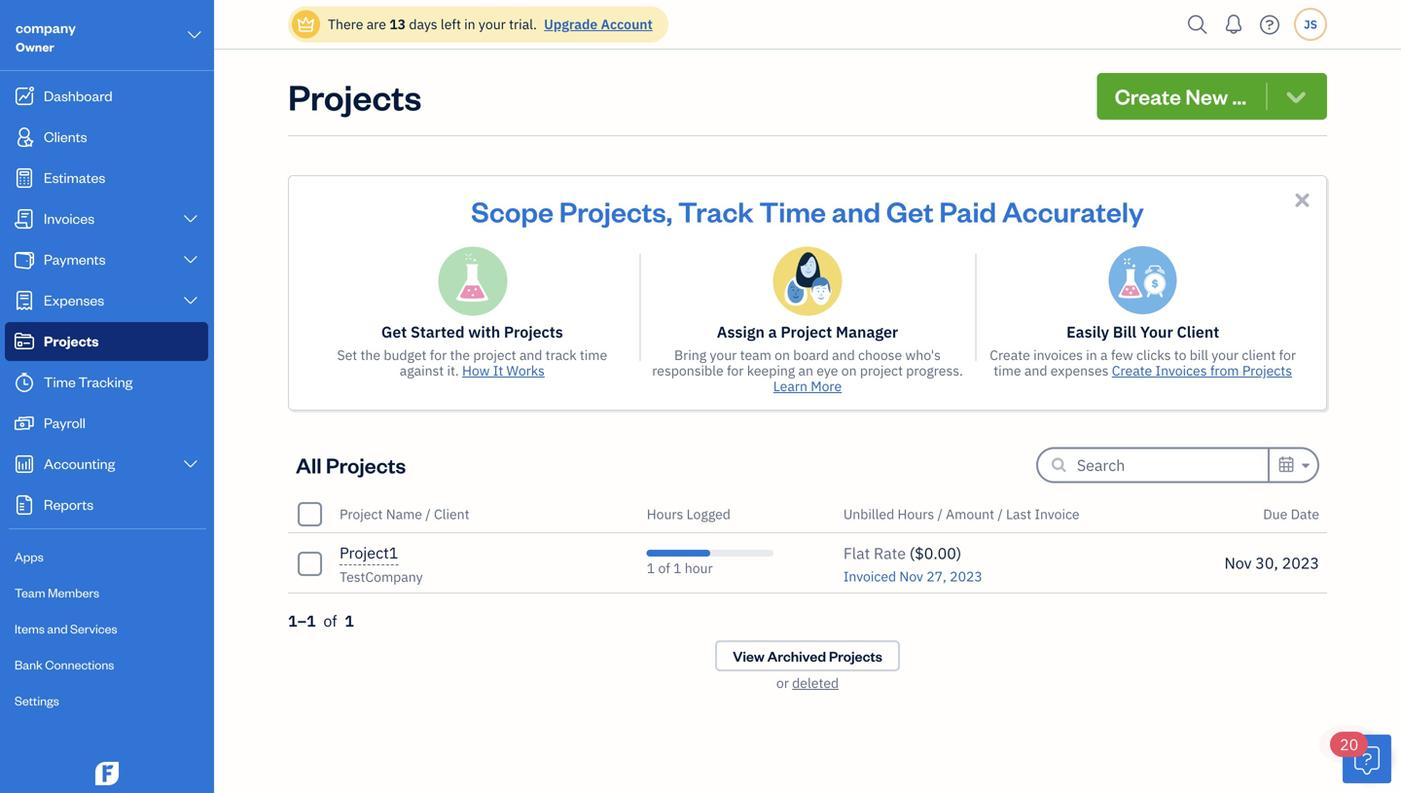 Task type: locate. For each thing, give the bounding box(es) containing it.
an
[[798, 362, 814, 380]]

0 horizontal spatial get
[[381, 322, 407, 342]]

1 vertical spatial get
[[381, 322, 407, 342]]

2023 right 30,
[[1282, 553, 1320, 573]]

flat rate ( $0.00 ) invoiced nov 27, 2023
[[844, 543, 983, 585]]

1 of 1 hour link
[[639, 533, 836, 594]]

time right timer image
[[44, 372, 76, 391]]

projects link
[[5, 322, 208, 361]]

your
[[479, 15, 506, 33], [710, 346, 737, 364], [1212, 346, 1239, 364]]

1 horizontal spatial of
[[658, 559, 670, 577]]

company owner
[[16, 18, 76, 54]]

testcompany
[[340, 568, 423, 586]]

project inside assign a project manager bring your team on board and choose who's responsible for keeping an eye on project progress. learn more
[[781, 322, 832, 342]]

1 horizontal spatial the
[[450, 346, 470, 364]]

project1
[[340, 543, 398, 563]]

projects down expenses
[[44, 331, 99, 350]]

1 horizontal spatial hours
[[898, 505, 934, 523]]

0 vertical spatial of
[[658, 559, 670, 577]]

1 vertical spatial client
[[434, 505, 470, 523]]

2 horizontal spatial /
[[998, 505, 1003, 523]]

27,
[[927, 567, 947, 585]]

0 horizontal spatial project
[[340, 505, 383, 523]]

money image
[[13, 414, 36, 433]]

0 horizontal spatial for
[[430, 346, 447, 364]]

due date
[[1263, 505, 1320, 523]]

assign a project manager image
[[773, 246, 842, 316]]

a inside create invoices in a few clicks to bill your client for time and expenses
[[1101, 346, 1108, 364]]

and inside set the budget for the project and track time against it.
[[520, 346, 542, 364]]

project down manager
[[860, 362, 903, 380]]

1 horizontal spatial /
[[938, 505, 943, 523]]

chevron large down image inside the invoices link
[[182, 211, 200, 227]]

nov down '('
[[900, 567, 924, 585]]

on right team
[[775, 346, 790, 364]]

for
[[430, 346, 447, 364], [1279, 346, 1296, 364], [727, 362, 744, 380]]

1 the from the left
[[361, 346, 381, 364]]

of
[[658, 559, 670, 577], [323, 611, 337, 631]]

time up assign a project manager image
[[759, 193, 826, 229]]

chevrondown image
[[1283, 83, 1310, 110]]

a up team
[[769, 322, 777, 342]]

project up board
[[781, 322, 832, 342]]

view
[[733, 647, 765, 665]]

create inside dropdown button
[[1115, 82, 1181, 110]]

left
[[441, 15, 461, 33]]

0 horizontal spatial a
[[769, 322, 777, 342]]

1 vertical spatial invoices
[[1156, 362, 1207, 380]]

1 horizontal spatial 2023
[[1282, 553, 1320, 573]]

and inside create invoices in a few clicks to bill your client for time and expenses
[[1025, 362, 1048, 380]]

projects right from
[[1243, 362, 1292, 380]]

2 horizontal spatial for
[[1279, 346, 1296, 364]]

all projects
[[296, 451, 406, 479]]

freshbooks image
[[91, 762, 123, 785]]

nov inside 'flat rate ( $0.00 ) invoiced nov 27, 2023'
[[900, 567, 924, 585]]

last invoice button
[[1006, 505, 1080, 523]]

for right the client
[[1279, 346, 1296, 364]]

amount button
[[946, 505, 995, 523]]

project image
[[13, 332, 36, 351]]

your left trial.
[[479, 15, 506, 33]]

scope
[[471, 193, 554, 229]]

for inside create invoices in a few clicks to bill your client for time and expenses
[[1279, 346, 1296, 364]]

chart image
[[13, 454, 36, 474]]

0 horizontal spatial nov
[[900, 567, 924, 585]]

your
[[1140, 322, 1173, 342]]

keeping
[[747, 362, 795, 380]]

0 horizontal spatial project
[[473, 346, 516, 364]]

of left hour
[[658, 559, 670, 577]]

create invoices in a few clicks to bill your client for time and expenses
[[990, 346, 1296, 380]]

/ left amount
[[938, 505, 943, 523]]

settings link
[[5, 684, 208, 718]]

bank connections
[[15, 656, 114, 672]]

to
[[1174, 346, 1187, 364]]

20
[[1340, 734, 1359, 755]]

projects
[[288, 73, 422, 119], [504, 322, 563, 342], [44, 331, 99, 350], [1243, 362, 1292, 380], [326, 451, 406, 479], [829, 647, 883, 665]]

1 horizontal spatial nov
[[1225, 553, 1252, 573]]

resource center badge image
[[1343, 735, 1392, 783]]

amount
[[946, 505, 995, 523]]

close image
[[1291, 189, 1314, 211]]

client image
[[13, 127, 36, 147]]

0 vertical spatial invoices
[[44, 209, 95, 227]]

payroll
[[44, 413, 86, 432]]

project down with
[[473, 346, 516, 364]]

2023 inside 'flat rate ( $0.00 ) invoiced nov 27, 2023'
[[950, 567, 983, 585]]

0 horizontal spatial the
[[361, 346, 381, 364]]

1
[[647, 559, 655, 577], [673, 559, 682, 577], [345, 611, 354, 631]]

how it works
[[462, 362, 545, 380]]

2 / from the left
[[938, 505, 943, 523]]

of right '1–1'
[[323, 611, 337, 631]]

chevron large down image for invoices
[[182, 211, 200, 227]]

scope projects, track time and get paid accurately
[[471, 193, 1144, 229]]

view archived projects or deleted
[[733, 647, 883, 692]]

items and services
[[15, 620, 117, 636]]

and right the "items"
[[47, 620, 68, 636]]

invoices inside main element
[[44, 209, 95, 227]]

1 horizontal spatial a
[[1101, 346, 1108, 364]]

nov 30, 2023 link
[[1131, 533, 1327, 594]]

projects,
[[559, 193, 673, 229]]

0 horizontal spatial time
[[44, 372, 76, 391]]

0 horizontal spatial hours
[[647, 505, 684, 523]]

on right the eye
[[842, 362, 857, 380]]

started
[[411, 322, 465, 342]]

for left it.
[[430, 346, 447, 364]]

/ left "client" 'button'
[[426, 505, 431, 523]]

1 horizontal spatial project
[[860, 362, 903, 380]]

and right board
[[832, 346, 855, 364]]

0 vertical spatial client
[[1177, 322, 1220, 342]]

1 vertical spatial a
[[1101, 346, 1108, 364]]

in down easily
[[1086, 346, 1098, 364]]

clients
[[44, 127, 87, 145]]

1 / from the left
[[426, 505, 431, 523]]

nov left 30,
[[1225, 553, 1252, 573]]

30,
[[1256, 553, 1279, 573]]

dashboard image
[[13, 87, 36, 106]]

hours left logged
[[647, 505, 684, 523]]

logged
[[687, 505, 731, 523]]

create left new
[[1115, 82, 1181, 110]]

project up 'project1'
[[340, 505, 383, 523]]

time inside set the budget for the project and track time against it.
[[580, 346, 607, 364]]

owner
[[16, 38, 54, 54]]

few
[[1111, 346, 1133, 364]]

0 vertical spatial time
[[759, 193, 826, 229]]

client up the bill
[[1177, 322, 1220, 342]]

1 horizontal spatial get
[[886, 193, 934, 229]]

board
[[793, 346, 829, 364]]

chevron large down image
[[185, 23, 203, 47], [182, 211, 200, 227], [182, 252, 200, 268], [182, 456, 200, 472]]

time left invoices
[[994, 362, 1021, 380]]

0 horizontal spatial /
[[426, 505, 431, 523]]

for left keeping
[[727, 362, 744, 380]]

a inside assign a project manager bring your team on board and choose who's responsible for keeping an eye on project progress. learn more
[[769, 322, 777, 342]]

in right left
[[464, 15, 476, 33]]

1 horizontal spatial invoices
[[1156, 362, 1207, 380]]

hour
[[685, 559, 713, 577]]

0 vertical spatial project
[[781, 322, 832, 342]]

the right set
[[361, 346, 381, 364]]

time inside main element
[[44, 372, 76, 391]]

0 horizontal spatial 2023
[[950, 567, 983, 585]]

client right name
[[434, 505, 470, 523]]

0 horizontal spatial in
[[464, 15, 476, 33]]

hours up '('
[[898, 505, 934, 523]]

projects inside view archived projects or deleted
[[829, 647, 883, 665]]

a left "few"
[[1101, 346, 1108, 364]]

project inside assign a project manager bring your team on board and choose who's responsible for keeping an eye on project progress. learn more
[[860, 362, 903, 380]]

your right the bill
[[1212, 346, 1239, 364]]

1 horizontal spatial for
[[727, 362, 744, 380]]

settings
[[15, 692, 59, 708]]

and
[[832, 193, 881, 229], [520, 346, 542, 364], [832, 346, 855, 364], [1025, 362, 1048, 380], [47, 620, 68, 636]]

your down assign
[[710, 346, 737, 364]]

deleted
[[792, 674, 839, 692]]

the down get started with projects
[[450, 346, 470, 364]]

nov
[[1225, 553, 1252, 573], [900, 567, 924, 585]]

dashboard link
[[5, 77, 208, 116]]

time
[[580, 346, 607, 364], [994, 362, 1021, 380]]

set the budget for the project and track time against it.
[[337, 346, 607, 380]]

0 vertical spatial in
[[464, 15, 476, 33]]

2 horizontal spatial 1
[[673, 559, 682, 577]]

create left invoices
[[990, 346, 1030, 364]]

1 horizontal spatial time
[[759, 193, 826, 229]]

name
[[386, 505, 422, 523]]

get started with projects image
[[437, 246, 507, 316]]

your inside assign a project manager bring your team on board and choose who's responsible for keeping an eye on project progress. learn more
[[710, 346, 737, 364]]

projects up deleted link
[[829, 647, 883, 665]]

get started with projects
[[381, 322, 563, 342]]

client
[[1177, 322, 1220, 342], [434, 505, 470, 523]]

0 vertical spatial a
[[769, 322, 777, 342]]

caretdown image
[[1299, 454, 1310, 477]]

1 horizontal spatial in
[[1086, 346, 1098, 364]]

/ left 'last'
[[998, 505, 1003, 523]]

crown image
[[296, 14, 316, 35]]

in
[[464, 15, 476, 33], [1086, 346, 1098, 364]]

create inside create invoices in a few clicks to bill your client for time and expenses
[[990, 346, 1030, 364]]

calendar image
[[1278, 453, 1296, 476]]

and left expenses
[[1025, 362, 1048, 380]]

create down bill at the top of page
[[1112, 362, 1152, 380]]

project1 testcompany
[[340, 543, 423, 586]]

1 horizontal spatial your
[[710, 346, 737, 364]]

progress.
[[906, 362, 963, 380]]

projects up track
[[504, 322, 563, 342]]

chevron large down image inside accounting link
[[182, 456, 200, 472]]

0 horizontal spatial time
[[580, 346, 607, 364]]

and inside assign a project manager bring your team on board and choose who's responsible for keeping an eye on project progress. learn more
[[832, 346, 855, 364]]

tracking
[[79, 372, 133, 391]]

0 horizontal spatial client
[[434, 505, 470, 523]]

/ for name
[[426, 505, 431, 523]]

there are 13 days left in your trial. upgrade account
[[328, 15, 653, 33]]

invoiced
[[844, 567, 896, 585]]

0 horizontal spatial 1
[[345, 611, 354, 631]]

report image
[[13, 495, 36, 515]]

1 horizontal spatial client
[[1177, 322, 1220, 342]]

chevron large down image inside payments link
[[182, 252, 200, 268]]

invoice image
[[13, 209, 36, 229]]

clicks
[[1137, 346, 1171, 364]]

time right track
[[580, 346, 607, 364]]

1 horizontal spatial time
[[994, 362, 1021, 380]]

the
[[361, 346, 381, 364], [450, 346, 470, 364]]

1 hours from the left
[[647, 505, 684, 523]]

1 vertical spatial time
[[44, 372, 76, 391]]

2023 down )
[[950, 567, 983, 585]]

create invoices from projects
[[1112, 362, 1292, 380]]

get up the budget
[[381, 322, 407, 342]]

items and services link
[[5, 612, 208, 646]]

1 vertical spatial in
[[1086, 346, 1098, 364]]

bill
[[1113, 322, 1137, 342]]

1 vertical spatial of
[[323, 611, 337, 631]]

get left paid
[[886, 193, 934, 229]]

all
[[296, 451, 322, 479]]

2 horizontal spatial your
[[1212, 346, 1239, 364]]

0 horizontal spatial of
[[323, 611, 337, 631]]

eye
[[817, 362, 838, 380]]

and left track
[[520, 346, 542, 364]]

flat
[[844, 543, 870, 563]]

0 horizontal spatial invoices
[[44, 209, 95, 227]]

invoice
[[1035, 505, 1080, 523]]

2023
[[1282, 553, 1320, 573], [950, 567, 983, 585]]

1 horizontal spatial project
[[781, 322, 832, 342]]

1 horizontal spatial 1
[[647, 559, 655, 577]]



Task type: describe. For each thing, give the bounding box(es) containing it.
2 hours from the left
[[898, 505, 934, 523]]

your inside create invoices in a few clicks to bill your client for time and expenses
[[1212, 346, 1239, 364]]

Search text field
[[1077, 450, 1268, 481]]

js
[[1304, 17, 1318, 32]]

paid
[[940, 193, 997, 229]]

rate
[[874, 543, 906, 563]]

…
[[1233, 82, 1247, 110]]

$0.00
[[915, 543, 957, 563]]

in inside create invoices in a few clicks to bill your client for time and expenses
[[1086, 346, 1098, 364]]

items
[[15, 620, 45, 636]]

time tracking
[[44, 372, 133, 391]]

last
[[1006, 505, 1032, 523]]

how
[[462, 362, 490, 380]]

client for project name / client
[[434, 505, 470, 523]]

payment image
[[13, 250, 36, 270]]

chevron large down image for payments
[[182, 252, 200, 268]]

project name / client
[[340, 505, 470, 523]]

projects down there
[[288, 73, 422, 119]]

connections
[[45, 656, 114, 672]]

1–1
[[288, 611, 316, 631]]

for inside assign a project manager bring your team on board and choose who's responsible for keeping an eye on project progress. learn more
[[727, 362, 744, 380]]

easily bill your client image
[[1109, 246, 1177, 314]]

1 for 1 of 1 hour
[[673, 559, 682, 577]]

notifications image
[[1218, 5, 1250, 44]]

1 of 1 hour
[[647, 559, 713, 577]]

against
[[400, 362, 444, 380]]

due date button
[[1263, 505, 1320, 523]]

project inside set the budget for the project and track time against it.
[[473, 346, 516, 364]]

reports
[[44, 495, 94, 513]]

timer image
[[13, 373, 36, 392]]

unbilled hours / amount / last invoice
[[844, 505, 1080, 523]]

create for create invoices in a few clicks to bill your client for time and expenses
[[990, 346, 1030, 364]]

20 button
[[1330, 732, 1392, 783]]

responsible
[[652, 362, 724, 380]]

more
[[811, 377, 842, 395]]

0 horizontal spatial on
[[775, 346, 790, 364]]

it.
[[447, 362, 459, 380]]

manager
[[836, 322, 898, 342]]

of for 1–1
[[323, 611, 337, 631]]

bank connections link
[[5, 648, 208, 682]]

and up assign a project manager image
[[832, 193, 881, 229]]

new
[[1186, 82, 1228, 110]]

works
[[507, 362, 545, 380]]

and inside main element
[[47, 620, 68, 636]]

time inside create invoices in a few clicks to bill your client for time and expenses
[[994, 362, 1021, 380]]

upgrade
[[544, 15, 598, 33]]

time tracking link
[[5, 363, 208, 402]]

2 the from the left
[[450, 346, 470, 364]]

days
[[409, 15, 438, 33]]

upgrade account link
[[540, 15, 653, 33]]

for inside set the budget for the project and track time against it.
[[430, 346, 447, 364]]

estimate image
[[13, 168, 36, 188]]

projects inside main element
[[44, 331, 99, 350]]

13
[[390, 15, 406, 33]]

apps
[[15, 548, 44, 564]]

1 horizontal spatial on
[[842, 362, 857, 380]]

hours logged
[[647, 505, 731, 523]]

it
[[493, 362, 503, 380]]

expense image
[[13, 291, 36, 310]]

create for create invoices from projects
[[1112, 362, 1152, 380]]

chevron large down image
[[182, 293, 200, 309]]

0 vertical spatial get
[[886, 193, 934, 229]]

bill
[[1190, 346, 1209, 364]]

expenses
[[44, 291, 104, 309]]

date
[[1291, 505, 1320, 523]]

track
[[546, 346, 577, 364]]

create for create new …
[[1115, 82, 1181, 110]]

create new …
[[1115, 82, 1247, 110]]

3 / from the left
[[998, 505, 1003, 523]]

due
[[1263, 505, 1288, 523]]

create new … button
[[1097, 73, 1327, 120]]

accurately
[[1002, 193, 1144, 229]]

chevron large down image for accounting
[[182, 456, 200, 472]]

(
[[910, 543, 915, 563]]

assign a project manager bring your team on board and choose who's responsible for keeping an eye on project progress. learn more
[[652, 322, 963, 395]]

1 vertical spatial project
[[340, 505, 383, 523]]

budget
[[384, 346, 427, 364]]

dashboard
[[44, 86, 113, 105]]

bring
[[674, 346, 707, 364]]

client
[[1242, 346, 1276, 364]]

from
[[1211, 362, 1239, 380]]

company
[[16, 18, 76, 36]]

client for easily bill your client
[[1177, 322, 1220, 342]]

archived
[[768, 647, 826, 665]]

go to help image
[[1254, 10, 1286, 39]]

of for 1
[[658, 559, 670, 577]]

who's
[[906, 346, 941, 364]]

deleted link
[[792, 674, 839, 692]]

estimates
[[44, 168, 105, 186]]

or
[[776, 674, 789, 692]]

)
[[957, 543, 962, 563]]

trial.
[[509, 15, 537, 33]]

payments
[[44, 250, 106, 268]]

accounting link
[[5, 445, 208, 484]]

invoiced nov 27, 2023 link
[[844, 567, 983, 585]]

reports link
[[5, 486, 208, 525]]

payments link
[[5, 240, 208, 279]]

unbilled
[[844, 505, 895, 523]]

projects up project name button
[[326, 451, 406, 479]]

estimates link
[[5, 159, 208, 198]]

search image
[[1182, 10, 1214, 39]]

bank
[[15, 656, 43, 672]]

learn
[[774, 377, 808, 395]]

with
[[468, 322, 500, 342]]

nov 30, 2023
[[1225, 553, 1320, 573]]

payroll link
[[5, 404, 208, 443]]

invoices
[[1034, 346, 1083, 364]]

1 for 1–1 of 1
[[345, 611, 354, 631]]

are
[[367, 15, 386, 33]]

0 horizontal spatial your
[[479, 15, 506, 33]]

view archived projects link
[[715, 640, 900, 672]]

account
[[601, 15, 653, 33]]

/ for hours
[[938, 505, 943, 523]]

team
[[740, 346, 772, 364]]

main element
[[0, 0, 263, 793]]

there
[[328, 15, 363, 33]]



Task type: vqa. For each thing, say whether or not it's contained in the screenshot.
fifth Chevronright Image
no



